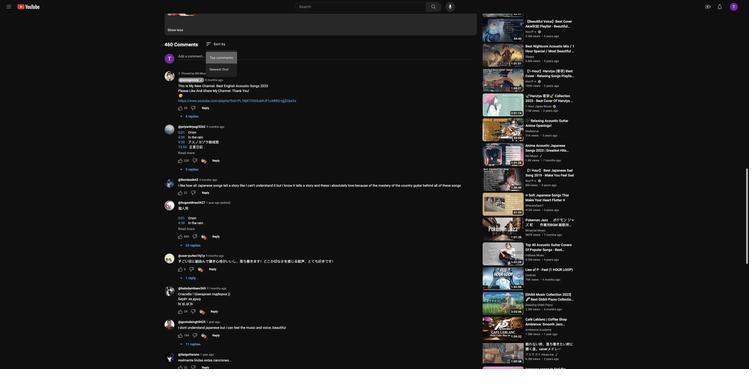 Task type: describe. For each thing, give the bounding box(es) containing it.
views for 【1-hour】harutya (春茶) best cover - relaxing songs playlist #2
[[533, 84, 541, 88]]

rain inside 0:01 orion 4:39 in the rain
[[198, 222, 203, 226]]

1:00:27 link
[[483, 69, 524, 92]]

special
[[534, 49, 545, 53]]

3 for -
[[544, 84, 546, 88]]

1 songs from the left
[[213, 184, 223, 188]]

views for best nightcore acoustic mix ♪ 1 hour special ♪ most beautiful & emotional music
[[533, 60, 541, 63]]

1 year ago link for canciones...
[[200, 353, 214, 358]]

best up japan
[[536, 99, 543, 103]]

years for hour】harutya
[[547, 84, 554, 88]]

beautiful inside 【beautiful voice】best cover akie秋絵 playlist - beautiful japanese songs | collection #3
[[554, 24, 568, 28]]

7 for acoustic
[[543, 159, 545, 163]]

- inside "element"
[[540, 268, 541, 272]]

emotional
[[526, 54, 541, 58]]

shop
[[559, 318, 567, 322]]

& inside best nightcore acoustic mix ♪ 1 hour special ♪ most beautiful & emotional music
[[572, 49, 574, 53]]

heart
[[543, 199, 551, 203]]

playlist inside 【beautiful voice】best cover akie秋絵 playlist - beautiful japanese songs | collection #3
[[540, 24, 551, 28]]

32:59
[[514, 137, 522, 140]]

0 horizontal spatial channel.
[[202, 84, 216, 88]]

zenenki
[[526, 274, 536, 278]]

#2
[[526, 79, 530, 83]]

🎶 relaxing acoustic guitar anime openings! by maikeyruz 51,712 views 3 years ago 32 minutes element
[[526, 119, 575, 128]]

| inside café leblanc | coffee shop ambience: smooth jazz persona music & rain to study, relax, & sleep
[[547, 318, 547, 322]]

beautiful inside best nightcore acoustic mix ♪ 1 hour special ♪ most beautiful & emotional music
[[557, 49, 571, 53]]

4:56
[[187, 11, 193, 14]]

music up 9 months ago
[[200, 72, 208, 76]]

reply text field for душу
[[211, 311, 218, 314]]

anime acoustic japanese songs 2023 | greatest hits japanese acoustic cover of popular songs playlist by nd-music 1,829 views 7 months ago 1 hour, 21 minutes element
[[526, 144, 575, 163]]

шикарная
[[195, 293, 211, 297]]

japanese inside 【beautiful voice】best cover akie秋絵 playlist - beautiful japanese songs | collection #3
[[526, 29, 541, 33]]

1 hour, 1 minute, 51 seconds element
[[511, 62, 522, 65]]

)b
[[190, 303, 193, 307]]

1:09:38
[[511, 361, 522, 364]]

1 vertical spatial ghibli
[[538, 304, 545, 308]]

popular inside top 40 acoustic guitar covers of popular songs - best instrumental music 2019
[[530, 248, 542, 252]]

this is my new channel. best english acoustic songs 2023 please like and share my channel. thank you!
[[178, 84, 268, 93]]

4 for [ghibli
[[544, 308, 546, 312]]

noriチャ for 【beautiful voice】best cover akie秋絵 playlist - beautiful japanese songs | collection #3
[[526, 30, 537, 34]]

34 minutes, 43 seconds element
[[514, 37, 522, 41]]

1 story from the left
[[232, 184, 239, 188]]

32 minutes, 51 seconds element
[[514, 12, 522, 16]]

1 all from the left
[[193, 184, 197, 188]]

3 for make
[[544, 209, 546, 212]]

@seigoharano link
[[178, 353, 199, 358]]

9:59 link
[[178, 140, 185, 145]]

best inside [ghibli music collection 2023] 🌈 best ghibli piano collection 🍉 bgm for work/relax/study
[[531, 298, 538, 302]]

read more button for @hugeoldtree3427
[[178, 227, 195, 232]]

best inside best nightcore acoustic mix ♪ 1 hour special ♪ most beautiful & emotional music
[[526, 44, 533, 48]]

2 hours, 31 minutes, 14 seconds element
[[511, 112, 522, 115]]

0:01 inside 0:01 orion 4:39 in the rain
[[178, 217, 185, 221]]

hour
[[553, 268, 562, 272]]

of down 春茶🍃
[[554, 99, 557, 103]]

2 these from the left
[[443, 184, 451, 188]]

jazz inside pokemon jazz   　 ポケモン ジャ ズ  町　　作業用bgm 睡眠用 bgm cafe music
[[541, 219, 548, 223]]

thank
[[232, 89, 242, 93]]

@govindsingh9425
[[178, 321, 206, 325]]

habana
[[526, 254, 536, 258]]

song inside 🍃harutya 春茶🍃 collection 2023  - best cover of harutya 春 茶 - harutya 春茶 best song of all time 🍃🌿
[[560, 104, 568, 108]]

sort by
[[214, 42, 225, 46]]

29 likes element
[[184, 310, 187, 315]]

café leblanc | coffee shop ambience: smooth jazz persona music & rain to study, relax, & sleep
[[526, 318, 573, 337]]

orion inside '@priyanktyagi5262 9 months ago 0:01 orion 4:39 in the rain 9:59 アスノヨゾラ哨戒班 13:50 正直日記 read more'
[[188, 131, 196, 135]]

views for top 40 acoustic guitar covers of popular songs - best instrumental music 2019
[[533, 259, 541, 262]]

views for [ghibli music collection 2023] 🌈 best ghibli piano collection 🍉 bgm for work/relax/study
[[533, 308, 541, 312]]

за
[[188, 298, 192, 302]]

🍃harutya 春茶🍃 collection 2023  - best cover of harutya 春茶 - harutya 春茶 best song of all time 🍃🌿 by 1 hour japan music 11,205,073 views 3 years ago 2 hours, 31 minutes element
[[526, 94, 575, 113]]

1 horizontal spatial harutya
[[558, 99, 570, 103]]

【1-
[[526, 69, 532, 73]]

reply link for @user-pu4xo1hj1p
[[206, 266, 219, 274]]

9:59
[[178, 141, 185, 145]]

0 vertical spatial 9 months ago link
[[205, 78, 223, 83]]

songs inside top 40 acoustic guitar covers of popular songs - best instrumental music 2019
[[543, 248, 553, 252]]

estas
[[204, 359, 213, 363]]

noriチャ for 【1 hour】 best japanese sad song 2019 - make you feel sad
[[526, 180, 537, 183]]

covers
[[561, 244, 572, 247]]

9 months ago link for 0:01
[[207, 125, 225, 129]]

music inside pokemon jazz   　 ポケモン ジャ ズ  町　　作業用bgm 睡眠用 bgm cafe music
[[542, 228, 551, 232]]

of inside anime acoustic japanese songs 2023 | greatest hits japanese acoustic cover of popular songs playlist
[[566, 154, 569, 158]]

春茶🍃
[[543, 94, 554, 98]]

2 read from the top
[[178, 228, 186, 231]]

1 year ago link for japanese
[[207, 321, 220, 325]]

reply link for @priyanktyagi5262
[[210, 157, 223, 165]]

views for 眠れない時、落ち着きたい時に 聴く曲。coverメドレー
[[533, 358, 541, 362]]

4 for lies
[[543, 279, 544, 282]]

flutter
[[552, 199, 562, 203]]

- inside 【1-hour】harutya (春茶) best cover - relaxing songs playlist #2
[[536, 74, 537, 78]]

https://www.youtube.com/playlist?list=pl1njktigti3ub9jf1cab9q-zjjjedjwzs link
[[178, 99, 297, 104]]

2023 inside this is my new channel. best english acoustic songs 2023 please like and share my channel. thank you!
[[261, 84, 268, 88]]

1:02:56
[[511, 286, 522, 289]]

ago inside @bombed642 4 months ago i like how all japanese songs tell a story like i can't understand it but i know it tells a story and these i absolutely love because of the mastery of the country guitar behind all of these songs
[[212, 179, 217, 182]]

2019 inside the 【1 hour】 best japanese sad song 2019 - make you feel sad
[[535, 174, 542, 178]]

relaxing ghibli piano
[[526, 304, 553, 308]]

read more button for @priyanktyagi5262
[[178, 151, 195, 156]]

1 these from the left
[[321, 184, 329, 188]]

4 for 【1
[[542, 184, 543, 187]]

music inside @govindsingh9425 1 year ago i dont understand japanese but i can feel the music and voice..beautiful
[[246, 327, 255, 330]]

【beautiful voice】best cover akie秋絵 playlist - beautiful japanese songs | collection #3 by noriチャ 5,313,153 views 4 years ago 34 minutes element
[[526, 19, 575, 33]]

0 horizontal spatial my
[[189, 84, 194, 88]]

months down the work/relax/study
[[547, 308, 557, 312]]

2 horizontal spatial a
[[303, 184, 305, 188]]

months down pokemon jazz   　 ポケモン ジャ ズ  町　　作業用bgm 睡眠用 bgm cafe music
[[547, 234, 557, 237]]

year for i
[[209, 321, 214, 325]]

🌈
[[526, 298, 530, 302]]

2 4:39 link from the top
[[178, 221, 185, 226]]

アカラ カイ/akala kai
[[526, 354, 554, 357]]

cover inside anime acoustic japanese songs 2023 | greatest hits japanese acoustic cover of popular songs playlist
[[556, 154, 565, 158]]

0 horizontal spatial nd-
[[195, 72, 200, 76]]

1 it from the left
[[274, 184, 276, 188]]

4 years ago for ♪
[[544, 60, 559, 63]]

music inside best nightcore acoustic mix ♪ 1 hour special ♪ most beautiful & emotional music
[[542, 54, 551, 58]]

understand inside @govindsingh9425 1 year ago i dont understand japanese but i can feel the music and voice..beautiful
[[188, 327, 205, 330]]

7 months ago for acoustic
[[543, 159, 561, 163]]

top comments link
[[206, 52, 237, 64]]

5.3m views
[[526, 35, 541, 38]]

@hugeoldtree3427 link
[[178, 201, 205, 206]]

smooth
[[543, 323, 555, 327]]

0 horizontal spatial a
[[185, 55, 187, 58]]

5.3m
[[526, 35, 532, 38]]

months inside '@priyanktyagi5262 9 months ago 0:01 orion 4:39 in the rain 9:59 アスノヨゾラ哨戒班 13:50 正直日記 read more'
[[209, 125, 219, 129]]

all
[[526, 109, 530, 113]]

@govindsingh9425 1 year ago i dont understand japanese but i can feel the music and voice..beautiful
[[178, 321, 286, 330]]

860
[[184, 236, 189, 239]]

眠れない時、落ち着きたい時に 聴く曲。coverメドレー
[[526, 343, 574, 352]]

1 horizontal spatial channel.
[[218, 89, 232, 93]]

@seigoharano image
[[165, 353, 174, 363]]

3 for openings!
[[543, 134, 544, 138]]

acoustic inside this is my new channel. best english acoustic songs 2023 please like and share my channel. thank you!
[[236, 84, 249, 88]]

- inside top 40 acoustic guitar covers of popular songs - best instrumental music 2019
[[553, 248, 555, 252]]

3 for best
[[543, 109, 545, 113]]

music up the 9.2m views
[[537, 254, 545, 258]]

1 inside @govindsingh9425 1 year ago i dont understand japanese but i can feel the music and voice..beautiful
[[207, 321, 208, 325]]

❄︎ soft japanese songs that make your heart flutter ❄︎ by whereissam? 413,008 views 3 years ago 41 minutes element
[[526, 193, 575, 203]]

newest first link
[[206, 64, 237, 75]]

best inside this is my new channel. best english acoustic songs 2023 please like and share my channel. thank you!
[[216, 84, 223, 88]]

1 horizontal spatial nd-
[[526, 155, 531, 158]]

piano inside [ghibli music collection 2023] 🌈 best ghibli piano collection 🍉 bgm for work/relax/study
[[548, 298, 557, 302]]

1 horizontal spatial ❄︎
[[563, 199, 565, 203]]

the left the mastery
[[373, 184, 378, 188]]

years for 聴く曲。coverメドレー
[[547, 358, 554, 362]]

22
[[184, 192, 187, 195]]

2 vertical spatial relaxing
[[526, 304, 537, 308]]

months down 'greatest'
[[546, 159, 556, 163]]

of right behind
[[439, 184, 442, 188]]

3 years ago for collection
[[543, 109, 558, 113]]

show less button
[[168, 28, 183, 33]]

3 hours, 55 minutes, 6 seconds element
[[511, 311, 522, 314]]

japanese inside the 【1 hour】 best japanese sad song 2019 - make you feel sad
[[551, 169, 566, 173]]

51k
[[526, 134, 531, 138]]

1 vertical spatial sad
[[568, 174, 574, 178]]

ambience
[[526, 329, 539, 332]]

226 likes element
[[184, 159, 189, 163]]

460 comments
[[165, 42, 198, 48]]

ago inside @user-pu4xo1hj1p 9 months ago すごい耳に馴染んで聴き心地がいいし、落ち着きます！どこか切なさを感じる歌声、とても好きです！
[[219, 255, 224, 258]]

japanese up 1.8k views in the right of the page
[[526, 154, 541, 158]]

lindas
[[194, 359, 203, 363]]

acoustic inside 🎶 relaxing acoustic guitar anime openings!
[[545, 119, 558, 123]]

【1-hour】harutya (春茶) best cover - relaxing songs playlist #2
[[526, 69, 573, 83]]

songs inside ❄︎ soft japanese songs that make your heart flutter ❄︎
[[552, 194, 562, 198]]

@bombed642 link
[[178, 178, 198, 183]]

is
[[186, 84, 188, 88]]

the inside 0:01 orion 4:39 in the rain
[[192, 222, 197, 226]]

13:50
[[178, 146, 187, 149]]

@wongsonny image
[[165, 72, 174, 81]]

【1
[[526, 169, 531, 173]]

ambience academy
[[526, 329, 552, 332]]

nightcore
[[534, 44, 549, 48]]

2 more from the top
[[187, 228, 195, 231]]

japanese inside ❄︎ soft japanese songs that make your heart flutter ❄︎
[[536, 194, 551, 198]]

0 vertical spatial sad
[[567, 169, 573, 173]]

jazz inside café leblanc | coffee shop ambience: smooth jazz persona music & rain to study, relax, & sleep
[[556, 323, 563, 327]]

1 0:01 link from the top
[[178, 130, 185, 135]]

@wongsonny
[[180, 78, 199, 82]]

best nightcore acoustic mix ♪ 1 hour special ♪ most beautiful & emotional music by sleepy 5,685,696 views 4 years ago 1 hour, 1 minute element
[[526, 44, 575, 58]]

1 up all
[[526, 105, 527, 108]]

ポケモン
[[553, 219, 567, 223]]

ago inside @govindsingh9425 1 year ago i dont understand japanese but i can feel the music and voice..beautiful
[[215, 321, 220, 325]]

music down 町　　作業用bgm
[[538, 229, 546, 233]]

2 vertical spatial &
[[536, 333, 538, 337]]

2 i from the left
[[246, 184, 247, 188]]

music inside [ghibli music collection 2023] 🌈 best ghibli piano collection 🍉 bgm for work/relax/study
[[536, 293, 546, 297]]

987k
[[526, 234, 533, 237]]

songs inside 【beautiful voice】best cover akie秋絵 playlist - beautiful japanese songs | collection #3
[[542, 29, 551, 33]]

guitar
[[414, 184, 422, 188]]

japanese up 'greatest'
[[551, 144, 566, 148]]

music up the 🍃🌿
[[544, 105, 552, 108]]

best inside top 40 acoustic guitar covers of popular songs - best instrumental music 2019
[[555, 248, 562, 252]]

29
[[184, 311, 187, 314]]

ズ
[[526, 224, 529, 227]]

playlist inside anime acoustic japanese songs 2023 | greatest hits japanese acoustic cover of popular songs playlist
[[549, 159, 560, 163]]

2 songs from the left
[[452, 184, 461, 188]]

1 hour, 27 seconds element
[[511, 87, 522, 90]]

🎶
[[526, 119, 530, 123]]

music up 1.8k views in the right of the page
[[531, 155, 539, 158]]

cafe
[[534, 228, 541, 232]]

reply for @priyanktyagi5262
[[212, 159, 220, 163]]

1 hour, 21 minutes, 26 seconds element
[[511, 162, 522, 165]]

views for ❄︎ soft japanese songs that make your heart flutter ❄︎
[[533, 209, 541, 212]]

ago inside the @batodambaev365 11 months ago спасибо ! шикарная подборка )) берёт за душу b( ಥ⁠_⁠ಥ )b
[[222, 288, 226, 291]]

of down 春
[[569, 104, 573, 108]]

of right the mastery
[[392, 184, 395, 188]]

hour】
[[532, 169, 543, 173]]

@hugeoldtree3427
[[178, 201, 205, 205]]

top for top 40 acoustic guitar covers of popular songs - best instrumental music 2019
[[526, 244, 531, 247]]

ghibli inside [ghibli music collection 2023] 🌈 best ghibli piano collection 🍉 bgm for work/relax/study
[[539, 298, 548, 302]]

collection down 2023]
[[558, 298, 573, 302]]

the inside '@priyanktyagi5262 9 months ago 0:01 orion 4:39 in the rain 9:59 アスノヨゾラ哨戒班 13:50 正直日記 read more'
[[192, 136, 197, 140]]

acoustic inside top 40 acoustic guitar covers of popular songs - best instrumental music 2019
[[537, 244, 550, 247]]

hour inside best nightcore acoustic mix ♪ 1 hour special ♪ most beautiful & emotional music
[[526, 49, 533, 53]]

2 0:01 link from the top
[[178, 216, 185, 221]]

184 likes element
[[184, 334, 189, 339]]

1.8k
[[526, 159, 532, 163]]

songs up the nd-music
[[526, 149, 535, 153]]

Add a comment... text field
[[178, 55, 205, 58]]

1 vertical spatial harutya
[[532, 104, 544, 108]]

@wongsonny, official artist channel element
[[180, 78, 199, 83]]

0 vertical spatial ♪
[[570, 44, 572, 48]]

greatest
[[547, 149, 560, 153]]

6.2m views
[[526, 358, 541, 362]]

| inside anime acoustic japanese songs 2023 | greatest hits japanese acoustic cover of popular songs playlist
[[545, 149, 546, 153]]

https://www.youtube.com/playlist?list=pl1njktigti3ub9jf1cab9q-zjjjedjwzs
[[178, 99, 297, 103]]

1:21:26 link
[[483, 144, 524, 167]]

year for realmente
[[203, 354, 208, 357]]

ago inside '@priyanktyagi5262 9 months ago 0:01 orion 4:39 in the rain 9:59 アスノヨゾラ哨戒班 13:50 正直日記 read more'
[[220, 125, 225, 129]]

song inside the 【1 hour】 best japanese sad song 2019 - make you feel sad
[[526, 174, 534, 178]]

months inside @user-pu4xo1hj1p 9 months ago すごい耳に馴染んで聴き心地がいいし、落ち着きます！どこか切なさを感じる歌声、とても好きです！
[[208, 255, 218, 258]]

1 hour, 9 minutes, 38 seconds element
[[511, 361, 522, 364]]

@batodambaev365 link
[[178, 287, 206, 292]]

1 inside best nightcore acoustic mix ♪ 1 hour special ♪ most beautiful & emotional music
[[573, 44, 575, 48]]

1:22:29
[[511, 261, 522, 265]]

3 years ago for (春茶)
[[544, 84, 559, 88]]

read inside '@priyanktyagi5262 9 months ago 0:01 orion 4:39 in the rain 9:59 アスノヨゾラ哨戒班 13:50 正直日記 read more'
[[178, 151, 186, 155]]

years for 40
[[547, 259, 554, 262]]

best nightcore acoustic mix ♪ 1 hour special ♪ most beautiful & emotional music
[[526, 44, 575, 58]]

4 years ago for -
[[544, 259, 559, 262]]

🍃🌿
[[539, 109, 548, 113]]

minemal
[[526, 229, 537, 233]]

@priyanktyagi5262 9 months ago 0:01 orion 4:39 in the rain 9:59 アスノヨゾラ哨戒班 13:50 正直日記 read more
[[178, 125, 225, 155]]

1 year ago
[[544, 333, 558, 337]]

reply for @hugeoldtree3427
[[212, 236, 220, 239]]

noriチャ for 【1-hour】harutya (春茶) best cover - relaxing songs playlist #2
[[526, 80, 537, 83]]

1 hour, 22 minutes, 29 seconds element
[[511, 261, 522, 265]]

))
[[228, 293, 230, 297]]

1 down the "academy"
[[544, 333, 546, 337]]

32 likes element
[[184, 366, 187, 370]]

the left 'country'
[[396, 184, 400, 188]]

1 horizontal spatial i
[[226, 327, 227, 330]]

absolutely
[[332, 184, 347, 188]]

берёт
[[178, 298, 188, 302]]

of right because
[[369, 184, 372, 188]]

songs up "hour】"
[[539, 159, 548, 163]]

collection up the work/relax/study
[[547, 293, 562, 297]]

persona
[[526, 328, 538, 332]]

in inside '@priyanktyagi5262 9 months ago 0:01 orion 4:39 in the rain 9:59 アスノヨゾラ哨戒班 13:50 正直日記 read more'
[[188, 136, 191, 140]]

acoustic down 'greatest'
[[542, 154, 555, 158]]

make inside ❄︎ soft japanese songs that make your heart flutter ❄︎
[[526, 199, 534, 203]]

café leblanc | coffee shop ambience: smooth jazz persona music & rain to study, relax, & sleep by ambience academy 1,532,838 views 1 year ago 1 hour, 9 minutes element
[[526, 318, 575, 337]]

1 hour japan music
[[526, 105, 552, 108]]

you!
[[243, 89, 249, 93]]

1 inside @hugeoldtree3427 1 year ago (edited)
[[206, 202, 208, 205]]

in inside 0:01 orion 4:39 in the rain
[[188, 222, 191, 226]]



Task type: locate. For each thing, give the bounding box(es) containing it.
None search field
[[286, 2, 443, 12]]

1 horizontal spatial |
[[547, 318, 547, 322]]

0 vertical spatial |
[[552, 29, 553, 33]]

avatar image image
[[730, 3, 738, 11]]

1 horizontal spatial but
[[277, 184, 282, 188]]

0 horizontal spatial 2023
[[261, 84, 268, 88]]

read more
[[178, 228, 195, 231]]

1.5m
[[526, 333, 532, 337]]

acoustic up openings!
[[545, 119, 558, 123]]

and inside @govindsingh9425 1 year ago i dont understand japanese but i can feel the music and voice..beautiful
[[256, 327, 262, 330]]

1 horizontal spatial my
[[213, 89, 217, 93]]

2 orion from the top
[[188, 217, 196, 221]]

0 vertical spatial orion
[[188, 131, 196, 135]]

japanese up the you
[[551, 169, 566, 173]]

0 vertical spatial relaxing
[[537, 74, 551, 78]]

3 years ago for acoustic
[[543, 134, 558, 138]]

year
[[209, 202, 214, 205], [209, 321, 214, 325], [547, 333, 552, 337], [203, 354, 208, 357]]

2 read more button from the top
[[178, 227, 195, 232]]

0 vertical spatial read more button
[[178, 151, 195, 156]]

guitar for top 40 acoustic guitar covers of popular songs - best instrumental music 2019
[[551, 244, 561, 247]]

9 inside '@priyanktyagi5262 9 months ago 0:01 orion 4:39 in the rain 9:59 アスノヨゾラ哨戒班 13:50 正直日記 read more'
[[207, 125, 208, 129]]

0 vertical spatial but
[[277, 184, 282, 188]]

- inside 【beautiful voice】best cover akie秋絵 playlist - beautiful japanese songs | collection #3
[[552, 24, 553, 28]]

1 horizontal spatial music
[[542, 228, 551, 232]]

years for hour】
[[544, 184, 551, 187]]

2 anime from the top
[[526, 144, 536, 148]]

4 years ago
[[544, 35, 559, 38], [544, 60, 559, 63], [542, 184, 557, 187], [544, 259, 559, 262]]

0 vertical spatial make
[[545, 174, 554, 178]]

🍉
[[526, 303, 530, 307]]

years down best nightcore acoustic mix ♪ 1 hour special ♪ most beautiful & emotional music
[[547, 60, 554, 63]]

relax,
[[526, 333, 535, 337]]

2019 inside top 40 acoustic guitar covers of popular songs - best instrumental music 2019
[[556, 253, 564, 257]]

noriチャ up 5.3m views
[[526, 30, 537, 34]]

1 vertical spatial &
[[549, 328, 552, 332]]

the right feel at the left bottom of the page
[[241, 327, 245, 330]]

reply link for @hugeoldtree3427
[[210, 233, 223, 241]]

0 horizontal spatial songs
[[213, 184, 223, 188]]

0 vertical spatial 1 year ago link
[[207, 321, 220, 325]]

years for voice】best
[[547, 35, 554, 38]]

1:22:29 link
[[483, 243, 524, 267]]

подборка
[[212, 293, 227, 297]]

relaxing inside 🎶 relaxing acoustic guitar anime openings!
[[531, 119, 544, 123]]

@user-
[[178, 255, 188, 258]]

years for 春茶🍃
[[546, 109, 553, 113]]

story right tells on the left of the page
[[306, 184, 313, 188]]

years down openings!
[[545, 134, 552, 138]]

years down 【beautiful voice】best cover akie秋絵 playlist - beautiful japanese songs | collection #3
[[547, 35, 554, 38]]

2023
[[261, 84, 268, 88], [526, 99, 534, 103], [536, 149, 544, 153]]

years down 【1-hour】harutya (春茶) best cover - relaxing songs playlist #2
[[547, 84, 554, 88]]

1 vertical spatial anime
[[526, 144, 536, 148]]

4:39 inside 0:01 orion 4:39 in the rain
[[178, 222, 185, 226]]

0 horizontal spatial &
[[536, 333, 538, 337]]

whereissam?
[[526, 205, 544, 208]]

4 years ago for make
[[542, 184, 557, 187]]

6
[[184, 268, 186, 272]]

2 horizontal spatial i
[[282, 184, 283, 188]]

1 i from the left
[[178, 184, 179, 188]]

best right the (春茶)
[[566, 69, 573, 73]]

0:01 link
[[178, 130, 185, 135], [178, 216, 185, 221]]

music down 町　　作業用bgm
[[542, 228, 551, 232]]

1 vertical spatial more
[[187, 228, 195, 231]]

of
[[369, 184, 372, 188], [392, 184, 395, 188], [439, 184, 442, 188], [533, 268, 536, 272]]

guitar inside 🎶 relaxing acoustic guitar anime openings!
[[559, 119, 569, 123]]

nd- up 1.8k
[[526, 155, 531, 158]]

years for soft
[[547, 209, 554, 212]]

popular inside anime acoustic japanese songs 2023 | greatest hits japanese acoustic cover of popular songs playlist
[[526, 159, 538, 163]]

best right 春茶
[[553, 104, 559, 108]]

0 vertical spatial hour
[[526, 49, 533, 53]]

years for nightcore
[[547, 60, 554, 63]]

loop)
[[563, 268, 573, 272]]

views right "5.3m" on the right top
[[533, 35, 541, 38]]

4 for 【beautiful
[[544, 35, 546, 38]]

music down most
[[542, 54, 551, 58]]

0 vertical spatial beautiful
[[554, 24, 568, 28]]

lies of p  - feel (1 hour loop) by zenenki 79,384 views 4 months ago 1 hour, 2 minutes element
[[526, 268, 575, 273]]

playlist inside 【1-hour】harutya (春茶) best cover - relaxing songs playlist #2
[[562, 74, 573, 78]]

0 horizontal spatial music
[[246, 327, 255, 330]]

piano
[[548, 298, 557, 302], [546, 304, 553, 308]]

9
[[205, 79, 207, 82], [207, 125, 208, 129], [206, 255, 208, 258]]

9 months ago link for ago
[[206, 254, 224, 259]]

share
[[203, 89, 212, 93]]

0:01 inside '@priyanktyagi5262 9 months ago 0:01 orion 4:39 in the rain 9:59 アスノヨゾラ哨戒班 13:50 正直日記 read more'
[[178, 131, 185, 135]]

1 horizontal spatial a
[[229, 184, 231, 188]]

year left "(edited)"
[[209, 202, 214, 205]]

0 vertical spatial my
[[189, 84, 194, 88]]

1 0:01 from the top
[[178, 131, 185, 135]]

music inside café leblanc | coffee shop ambience: smooth jazz persona music & rain to study, relax, & sleep
[[539, 328, 549, 332]]

53 likes element
[[184, 106, 187, 111]]

acoustic up 'greatest'
[[536, 144, 550, 148]]

views for pokemon jazz   　 ポケモン ジャ ズ  町　　作業用bgm 睡眠用 bgm cafe music
[[533, 234, 541, 237]]

0 horizontal spatial feel
[[542, 268, 548, 272]]

pokemon jazz   　 ポケモン ジャズ  町　　作業用bgm 睡眠用bgm cafe music by minemal music 987,596 views 7 months ago 1 hour, 1 minute element
[[526, 218, 575, 232]]

months right pu4xo1hj1p on the left of page
[[208, 255, 218, 258]]

2 4:39 from the top
[[178, 222, 185, 226]]

b(
[[178, 303, 181, 307]]

0 vertical spatial popular
[[526, 159, 538, 163]]

4:56 link
[[168, 0, 195, 17]]

views down relaxing ghibli piano
[[533, 308, 541, 312]]

music inside top 40 acoustic guitar covers of popular songs - best instrumental music 2019
[[546, 253, 555, 257]]

i left know
[[282, 184, 283, 188]]

0 horizontal spatial like
[[180, 184, 185, 188]]

relaxing down hour】harutya
[[537, 74, 551, 78]]

0 vertical spatial top
[[210, 56, 216, 60]]

collection inside 【beautiful voice】best cover akie秋絵 playlist - beautiful japanese songs | collection #3
[[554, 29, 569, 33]]

months up アスノヨゾラ哨戒班
[[209, 125, 219, 129]]

1 horizontal spatial story
[[306, 184, 313, 188]]

1 vertical spatial playlist
[[562, 74, 573, 78]]

reply text field for feel
[[212, 335, 220, 338]]

0 vertical spatial 4:39
[[178, 136, 185, 140]]

read more button down 13:50
[[178, 151, 195, 156]]

japanese songs to feel the tokyo vibes | playlist by mmarukudeibu 120,317 views 3 months ago 1 hour, 35 minutes element
[[526, 368, 575, 370]]

songs inside 【1-hour】harutya (春茶) best cover - relaxing songs playlist #2
[[551, 74, 561, 78]]

| inside 【beautiful voice】best cover akie秋絵 playlist - beautiful japanese songs | collection #3
[[552, 29, 553, 33]]

harutya up "time"
[[532, 104, 544, 108]]

すごい耳に馴染んで聴き心地がいいし、落ち着きます！どこか切なさを感じる歌声、とても好きです！
[[178, 260, 335, 264]]

2023]
[[563, 293, 571, 297]]

1:01:51
[[511, 62, 522, 65]]

1 vertical spatial 4:39
[[178, 222, 185, 226]]

views down the habana music
[[533, 259, 541, 262]]

❄︎ soft japanese songs that make your heart flutter ❄︎
[[526, 194, 569, 203]]

by for sort
[[222, 42, 225, 46]]

1 horizontal spatial it
[[293, 184, 295, 188]]

1 vertical spatial |
[[545, 149, 546, 153]]

japanese
[[206, 327, 219, 330]]

0 vertical spatial read
[[178, 151, 186, 155]]

best down [ghibli at the bottom right of the page
[[531, 298, 538, 302]]

0 vertical spatial music
[[542, 228, 551, 232]]

top inside list box
[[210, 56, 216, 60]]

アスノヨゾラ哨戒班
[[188, 141, 219, 145]]

9 right pu4xo1hj1p on the left of page
[[206, 255, 208, 258]]

4 up nightcore
[[544, 35, 546, 38]]

bgm inside [ghibli music collection 2023] 🌈 best ghibli piano collection 🍉 bgm for work/relax/study
[[531, 303, 539, 307]]

year inside @seigoharano 1 year ago realmente lindas estas canciones...
[[203, 354, 208, 357]]

@bombed642 4 months ago i like how all japanese songs tell a story like i can't understand it but i know it tells a story and these i absolutely love because of the mastery of the country guitar behind all of these songs
[[178, 178, 461, 188]]

2 vertical spatial 9 months ago link
[[206, 254, 224, 259]]

views down ambience academy
[[533, 333, 541, 337]]

2 years ago
[[544, 358, 559, 362]]

soft
[[529, 194, 535, 198]]

[ghibli music collection 2023] 🌈 best ghibli piano collection 🍉 bgm for work/relax/study by relaxing ghibli piano 2,382,063 views 4 months ago 3 hours, 55 minutes element
[[526, 293, 575, 307]]

list box containing top comments
[[206, 50, 237, 77]]

more down 正直日記
[[187, 151, 195, 155]]

because
[[355, 184, 368, 188]]

channel. down english
[[218, 89, 232, 93]]

❄︎ left soft
[[526, 194, 528, 198]]

春茶
[[545, 104, 552, 108]]

1 vertical spatial music
[[246, 327, 255, 330]]

views for café leblanc | coffee shop ambience: smooth jazz persona music & rain to study, relax, & sleep
[[533, 333, 541, 337]]

2 horizontal spatial 2023
[[536, 149, 544, 153]]

1 hour, 9 minutes, 32 seconds element
[[511, 336, 522, 339]]

茶
[[526, 104, 529, 108]]

1:00:27
[[511, 87, 522, 90]]

comments
[[217, 56, 233, 60]]

1 right the @hugeoldtree3427
[[206, 202, 208, 205]]

2 story from the left
[[306, 184, 313, 188]]

4 inside @bombed642 4 months ago i like how all japanese songs tell a story like i can't understand it but i know it tells a story and these i absolutely love because of the mastery of the country guitar behind all of these songs
[[199, 179, 201, 182]]

reply for @batodambaev365
[[211, 311, 218, 314]]

cover inside 🍃harutya 春茶🍃 collection 2023  - best cover of harutya 春 茶 - harutya 春茶 best song of all time 🍃🌿
[[544, 99, 553, 103]]

reply for @user-pu4xo1hj1p
[[209, 268, 216, 272]]

acoustic inside best nightcore acoustic mix ♪ 1 hour special ♪ most beautiful & emotional music
[[549, 44, 563, 48]]

1 year ago (edited) link
[[206, 201, 231, 206]]

2 in from the top
[[188, 222, 191, 226]]

1 right mix
[[573, 44, 575, 48]]

songs up instrumental
[[543, 248, 553, 252]]

2 horizontal spatial i
[[330, 184, 331, 188]]

Reply text field
[[202, 107, 209, 110], [202, 192, 209, 195], [212, 236, 220, 239], [209, 268, 216, 272]]

reply link for @batodambaev365
[[208, 309, 221, 316]]

7 right 1.8k views in the right of the page
[[543, 159, 545, 163]]

feel
[[234, 327, 240, 330]]

tyler black image
[[165, 54, 174, 64]]

guitar inside top 40 acoustic guitar covers of popular songs - best instrumental music 2019
[[551, 244, 561, 247]]

new
[[195, 84, 201, 88]]

0 vertical spatial more
[[187, 151, 195, 155]]

0 vertical spatial piano
[[548, 298, 557, 302]]

4 months ago down the work/relax/study
[[544, 308, 562, 312]]

1 vertical spatial 1 year ago link
[[200, 353, 214, 358]]

hour up sleepy
[[526, 49, 533, 53]]

1 vertical spatial by
[[191, 72, 194, 76]]

0 horizontal spatial all
[[193, 184, 197, 188]]

9 inside @user-pu4xo1hj1p 9 months ago すごい耳に馴染んで聴き心地がいいし、落ち着きます！どこか切なさを感じる歌声、とても好きです！
[[206, 255, 208, 258]]

1 vertical spatial orion
[[188, 217, 196, 221]]

【beautiful
[[526, 20, 543, 23]]

41 minutes, 54 seconds element
[[514, 211, 522, 215]]

that
[[562, 194, 569, 198]]

the up read more
[[192, 222, 197, 226]]

1 horizontal spatial ♪
[[570, 44, 572, 48]]

cover inside 【beautiful voice】best cover akie秋絵 playlist - beautiful japanese songs | collection #3
[[564, 20, 572, 23]]

6 likes element
[[184, 268, 186, 272]]

months right @bombed642
[[202, 179, 212, 182]]

acoustic right 40
[[537, 244, 550, 247]]

184
[[184, 335, 189, 338]]

but inside @govindsingh9425 1 year ago i dont understand japanese but i can feel the music and voice..beautiful
[[220, 327, 225, 330]]

1 vertical spatial make
[[526, 199, 534, 203]]

ジャ
[[568, 219, 575, 223]]

(春茶)
[[556, 69, 565, 73]]

by right sort
[[222, 42, 225, 46]]

1:21:26
[[511, 162, 522, 165]]

2 vertical spatial |
[[547, 318, 547, 322]]

413k views
[[526, 209, 541, 212]]

ago inside 9 months ago link
[[218, 79, 223, 82]]

1 vertical spatial song
[[526, 174, 534, 178]]

1 hour, 30 minutes, 43 seconds element
[[511, 186, 522, 190]]

413k
[[526, 209, 533, 212]]

4 for best
[[544, 60, 546, 63]]

reply text field for アスノヨゾラ哨戒班
[[212, 159, 220, 163]]

3 up 春茶🍃
[[544, 84, 546, 88]]

@bombed642
[[178, 178, 198, 182]]

1:09:32 link
[[483, 318, 524, 341]]

Reply text field
[[212, 159, 220, 163], [211, 311, 218, 314], [212, 335, 220, 338]]

1 read more button from the top
[[178, 151, 195, 156]]

make inside the 【1 hour】 best japanese sad song 2019 - make you feel sad
[[545, 174, 554, 178]]

1 up japanese
[[207, 321, 208, 325]]

of
[[554, 99, 557, 103], [569, 104, 573, 108], [566, 154, 569, 158], [526, 248, 529, 252]]

understand right can't
[[256, 184, 273, 188]]

1:02:56 link
[[483, 268, 524, 291]]

top for top comments
[[210, 56, 216, 60]]

year inside @govindsingh9425 1 year ago i dont understand japanese but i can feel the music and voice..beautiful
[[209, 321, 214, 325]]

1 orion from the top
[[188, 131, 196, 135]]

best down "5.3m" on the right top
[[526, 44, 533, 48]]

0 horizontal spatial but
[[220, 327, 225, 330]]

9.2m views
[[526, 259, 541, 262]]

1 vertical spatial top
[[526, 244, 531, 247]]

@bombed642 image
[[165, 178, 174, 188]]

4:39
[[178, 136, 185, 140], [178, 222, 185, 226]]

1 vertical spatial hour
[[528, 105, 535, 108]]

1 in from the top
[[188, 136, 191, 140]]

rain inside '@priyanktyagi5262 9 months ago 0:01 orion 4:39 in the rain 9:59 アスノヨゾラ哨戒班 13:50 正直日記 read more'
[[198, 136, 203, 140]]

@priyanktyagi5262 link
[[178, 125, 206, 130]]

months down lies of p  - feel (1 hour loop) by zenenki 79,384 views 4 months ago 1 hour, 2 minutes "element"
[[545, 279, 555, 282]]

4:39 link
[[178, 135, 185, 140], [178, 221, 185, 226]]

@user-pu4xo1hj1p 9 months ago すごい耳に馴染んで聴き心地がいいし、落ち着きます！どこか切なさを感じる歌声、とても好きです！
[[178, 255, 335, 264]]

7 months ago for music
[[544, 234, 562, 237]]

by for pinned
[[191, 72, 194, 76]]

popular
[[526, 159, 538, 163], [530, 248, 542, 252]]

years for relaxing
[[545, 134, 552, 138]]

4 right @bombed642
[[199, 179, 201, 182]]

of inside lies of p  - feel (1 hour loop) by zenenki 79,384 views 4 months ago 1 hour, 2 minutes "element"
[[533, 268, 536, 272]]

7 for music
[[544, 234, 546, 237]]

@priyanktyagi5262 image
[[165, 125, 174, 135]]

2 noriチャ from the top
[[526, 80, 537, 83]]

1 horizontal spatial jazz
[[556, 323, 563, 327]]

japanese down akie秋絵
[[526, 29, 541, 33]]

but inside @bombed642 4 months ago i like how all japanese songs tell a story like i can't understand it but i know it tells a story and these i absolutely love because of the mastery of the country guitar behind all of these songs
[[277, 184, 282, 188]]

nd- up @wongsonny
[[195, 72, 200, 76]]

4 years ago down the 【1 hour】 best japanese sad song 2019 - make you feel sad
[[542, 184, 557, 187]]

9 months ago link down 'newest'
[[205, 78, 223, 83]]

1 vertical spatial rain
[[198, 222, 203, 226]]

4 for top
[[544, 259, 546, 262]]

songs down the (春茶)
[[551, 74, 561, 78]]

the inside @govindsingh9425 1 year ago i dont understand japanese but i can feel the music and voice..beautiful
[[241, 327, 245, 330]]

rain
[[198, 136, 203, 140], [198, 222, 203, 226]]

1 vertical spatial piano
[[546, 304, 553, 308]]

views for 【beautiful voice】best cover akie秋絵 playlist - beautiful japanese songs | collection #3
[[533, 35, 541, 38]]

0 vertical spatial reply text field
[[212, 159, 220, 163]]

3 years ago down 【1-hour】harutya (春茶) best cover - relaxing songs playlist #2
[[544, 84, 559, 88]]

1 horizontal spatial all
[[434, 184, 438, 188]]

1 horizontal spatial &
[[549, 328, 552, 332]]

orion up read more
[[188, 217, 196, 221]]

all
[[193, 184, 197, 188], [434, 184, 438, 188]]

harutya left 春
[[558, 99, 570, 103]]

4 months ago for ghibli
[[544, 308, 562, 312]]

noriチャ up '6m views' on the right of the page
[[526, 180, 537, 183]]

0 vertical spatial anime
[[526, 124, 536, 128]]

1 horizontal spatial make
[[545, 174, 554, 178]]

piano right for in the bottom of the page
[[546, 304, 553, 308]]

@user-pu4xo1hj1p link
[[178, 254, 205, 259]]

3 noriチャ from the top
[[526, 180, 537, 183]]

orion down @priyanktyagi5262 link
[[188, 131, 196, 135]]

of down hits
[[566, 154, 569, 158]]

japanese down 4 months ago link at the top left of page
[[198, 184, 212, 188]]

collection left #3
[[554, 29, 569, 33]]

860 likes element
[[184, 235, 189, 239]]

@user pu4xo1hj1p image
[[165, 254, 174, 264]]

year for (edited)
[[209, 202, 214, 205]]

collection inside 🍃harutya 春茶🍃 collection 2023  - best cover of harutya 春 茶 - harutya 春茶 best song of all time 🍃🌿
[[555, 94, 571, 98]]

relaxing up openings!
[[531, 119, 544, 123]]

&
[[572, 49, 574, 53], [549, 328, 552, 332], [536, 333, 538, 337]]

feel inside "element"
[[542, 268, 548, 272]]

79k views
[[526, 279, 539, 282]]

ಥ⁠_⁠ಥ
[[182, 303, 189, 307]]

1 vertical spatial but
[[220, 327, 225, 330]]

bgm inside pokemon jazz   　 ポケモン ジャ ズ  町　　作業用bgm 睡眠用 bgm cafe music
[[526, 228, 533, 232]]

2023 inside 🍃harutya 春茶🍃 collection 2023  - best cover of harutya 春 茶 - harutya 春茶 best song of all time 🍃🌿
[[526, 99, 534, 103]]

1 anime from the top
[[526, 124, 536, 128]]

1 horizontal spatial i
[[246, 184, 247, 188]]

9 inside 9 months ago link
[[205, 79, 207, 82]]

0 vertical spatial bgm
[[526, 228, 533, 232]]

views for 🎶 relaxing acoustic guitar anime openings!
[[532, 134, 539, 138]]

1 vertical spatial 2019
[[556, 253, 564, 257]]

@govindsingh9425 link
[[178, 321, 206, 326]]

rain down @hugeoldtree3427 1 year ago (edited)
[[198, 222, 203, 226]]

views for 【1 hour】 best japanese sad song 2019 - make you feel sad
[[531, 184, 538, 187]]

in up read more
[[188, 222, 191, 226]]

0 vertical spatial nd-
[[195, 72, 200, 76]]

0 horizontal spatial ♪
[[546, 49, 548, 53]]

songs up flutter
[[552, 194, 562, 198]]

1 horizontal spatial 2023
[[526, 99, 534, 103]]

months down 'newest'
[[208, 79, 217, 82]]

bgm up 987k on the right bottom of the page
[[526, 228, 533, 232]]

2 like from the left
[[240, 184, 245, 188]]

1 rain from the top
[[198, 136, 203, 140]]

0 horizontal spatial harutya
[[532, 104, 544, 108]]

1 vertical spatial read
[[178, 228, 186, 231]]

can
[[228, 327, 233, 330]]

months inside @bombed642 4 months ago i like how all japanese songs tell a story like i can't understand it but i know it tells a story and these i absolutely love because of the mastery of the country guitar behind all of these songs
[[202, 179, 212, 182]]

by inside dropdown button
[[222, 42, 225, 46]]

2019
[[535, 174, 542, 178], [556, 253, 564, 257]]

@govindsingh9425 image
[[165, 321, 174, 330]]

1 vertical spatial understand
[[188, 327, 205, 330]]

0:01 link down the 個人用
[[178, 216, 185, 221]]

0 vertical spatial 7 months ago
[[543, 159, 561, 163]]

reply for @govindsingh9425
[[212, 335, 220, 338]]

music up sleep
[[539, 328, 549, 332]]

& down #3
[[572, 49, 574, 53]]

2023 inside anime acoustic japanese songs 2023 | greatest hits japanese acoustic cover of popular songs playlist
[[536, 149, 544, 153]]

all right how
[[193, 184, 197, 188]]

group
[[206, 41, 237, 80]]

views right 183k
[[533, 84, 541, 88]]

1.8k views
[[526, 159, 540, 163]]

and
[[314, 184, 320, 188], [256, 327, 262, 330]]

0 horizontal spatial i
[[178, 327, 179, 330]]

best inside 【1-hour】harutya (春茶) best cover - relaxing songs playlist #2
[[566, 69, 573, 73]]

1 hour, 2 minutes, 56 seconds element
[[511, 286, 522, 289]]

group containing sort by
[[206, 41, 237, 80]]

feel inside the 【1 hour】 best japanese sad song 2019 - make you feel sad
[[561, 174, 567, 178]]

1 hour, 1 minute, 20 seconds element
[[511, 236, 522, 240]]

0 vertical spatial 4 months ago
[[543, 279, 561, 282]]

cover down 【1-
[[526, 74, 535, 78]]

1 noriチャ from the top
[[526, 30, 537, 34]]

3 down openings!
[[543, 134, 544, 138]]

read
[[178, 151, 186, 155], [178, 228, 186, 231]]

it
[[274, 184, 276, 188], [293, 184, 295, 188]]

hour】harutya
[[532, 69, 555, 73]]

beautiful down mix
[[557, 49, 571, 53]]

1 vertical spatial 9 months ago link
[[207, 125, 225, 129]]

1 vertical spatial 0:01
[[178, 217, 185, 221]]

(edited)
[[221, 202, 231, 205]]

0 horizontal spatial jazz
[[541, 219, 548, 223]]

【1 hour】 best japanese sad song 2019 - make you feel sad by noriチャ 6,068,846 views 4 years ago 1 hour, 30 minutes element
[[526, 168, 575, 178]]

4:39 inside '@priyanktyagi5262 9 months ago 0:01 orion 4:39 in the rain 9:59 アスノヨゾラ哨戒班 13:50 正直日記 read more'
[[178, 136, 185, 140]]

3 i from the left
[[282, 184, 283, 188]]

@hugeoldtree3427 image
[[165, 201, 174, 211]]

songs
[[542, 29, 551, 33], [551, 74, 561, 78], [250, 84, 260, 88], [526, 149, 535, 153], [539, 159, 548, 163], [552, 194, 562, 198], [543, 248, 553, 252]]

1 year ago link up "estas"
[[200, 353, 214, 358]]

None text field
[[202, 367, 209, 370]]

cover inside 【1-hour】harutya (春茶) best cover - relaxing songs playlist #2
[[526, 74, 535, 78]]

【1-hour】harutya (春茶) best cover - relaxing songs playlist #2 by noriチャ 183,632 views 3 years ago 1 hour element
[[526, 69, 575, 83]]

1 vertical spatial ❄︎
[[563, 199, 565, 203]]

0 horizontal spatial these
[[321, 184, 329, 188]]

anime inside 🎶 relaxing acoustic guitar anime openings!
[[526, 124, 536, 128]]

1 like from the left
[[180, 184, 185, 188]]

4 months ago down (1
[[543, 279, 561, 282]]

2 rain from the top
[[198, 222, 203, 226]]

- inside the 【1 hour】 best japanese sad song 2019 - make you feel sad
[[543, 174, 544, 178]]

0 horizontal spatial i
[[178, 184, 179, 188]]

1 inside @seigoharano 1 year ago realmente lindas estas canciones...
[[200, 354, 202, 357]]

views for 🍃harutya 春茶🍃 collection 2023  - best cover of harutya 春 茶 - harutya 春茶 best song of all time 🍃🌿
[[532, 109, 540, 113]]

i
[[330, 184, 331, 188], [178, 327, 179, 330], [226, 327, 227, 330]]

1 vertical spatial feel
[[542, 268, 548, 272]]

0 vertical spatial channel.
[[202, 84, 216, 88]]

ago inside @seigoharano 1 year ago realmente lindas estas canciones...
[[209, 354, 214, 357]]

1 vertical spatial 2023
[[526, 99, 534, 103]]

0 horizontal spatial it
[[274, 184, 276, 188]]

1 4:39 from the top
[[178, 136, 185, 140]]

7 down 町　　作業用bgm
[[544, 234, 546, 237]]

a
[[185, 55, 187, 58], [229, 184, 231, 188], [303, 184, 305, 188]]

2 vertical spatial playlist
[[549, 159, 560, 163]]

reply link for @govindsingh9425
[[210, 332, 223, 340]]

songs inside this is my new channel. best english acoustic songs 2023 please like and share my channel. thank you!
[[250, 84, 260, 88]]

music up for in the bottom of the page
[[536, 293, 546, 297]]

3:55:06
[[511, 311, 522, 314]]

acoustic up most
[[549, 44, 563, 48]]

0 vertical spatial 9
[[205, 79, 207, 82]]

0 vertical spatial 2019
[[535, 174, 542, 178]]

眠れない時、落ち着きたい時に聴く曲。coverメドレー by アカラ カイ/akala kai 6,236,390 views 2 years ago 1 hour, 9 minutes element
[[526, 343, 575, 352]]

2 all from the left
[[434, 184, 438, 188]]

[ghibli
[[526, 293, 536, 297]]

add a comment...
[[178, 55, 205, 58]]

4 years ago down 【beautiful voice】best cover akie秋絵 playlist - beautiful japanese songs | collection #3
[[544, 35, 559, 38]]

Search text field
[[299, 4, 425, 10]]

views for anime acoustic japanese songs 2023 | greatest hits japanese acoustic cover of popular songs playlist
[[532, 159, 540, 163]]

ago inside @hugeoldtree3427 1 year ago (edited)
[[215, 202, 220, 205]]

top up 'newest'
[[210, 56, 216, 60]]

0 vertical spatial ❄︎
[[526, 194, 528, 198]]

relaxing inside 【1-hour】harutya (春茶) best cover - relaxing songs playlist #2
[[537, 74, 551, 78]]

0 vertical spatial 0:01 link
[[178, 130, 185, 135]]

story
[[232, 184, 239, 188], [306, 184, 313, 188]]

0 horizontal spatial ❄︎
[[526, 194, 528, 198]]

0 horizontal spatial 2019
[[535, 174, 542, 178]]

popular down the nd-music
[[526, 159, 538, 163]]

japanese inside @bombed642 4 months ago i like how all japanese songs tell a story like i can't understand it but i know it tells a story and these i absolutely love because of the mastery of the country guitar behind all of these songs
[[198, 184, 212, 188]]

list box
[[206, 50, 237, 77]]

22 likes element
[[184, 191, 187, 196]]

months inside the @batodambaev365 11 months ago спасибо ! шикарная подборка )) берёт за душу b( ಥ⁠_⁠ಥ )b
[[211, 288, 221, 291]]

0 vertical spatial 2023
[[261, 84, 268, 88]]

7 months ago down pokemon jazz   　 ポケモン ジャ ズ  町　　作業用bgm 睡眠用 bgm cafe music
[[544, 234, 562, 237]]

4 years ago for songs
[[544, 35, 559, 38]]

2 vertical spatial reply text field
[[212, 335, 220, 338]]

views for lies of p  - feel (1 hour loop)
[[532, 279, 539, 282]]

0 horizontal spatial by
[[191, 72, 194, 76]]

anime inside anime acoustic japanese songs 2023 | greatest hits japanese acoustic cover of popular songs playlist
[[526, 144, 536, 148]]

more inside '@priyanktyagi5262 9 months ago 0:01 orion 4:39 in the rain 9:59 アスノヨゾラ哨戒班 13:50 正直日記 read more'
[[187, 151, 195, 155]]

2 it from the left
[[293, 184, 295, 188]]

japan
[[535, 105, 543, 108]]

1 more from the top
[[187, 151, 195, 155]]

32 minutes, 59 seconds element
[[514, 137, 522, 140]]

3 down 'heart'
[[544, 209, 546, 212]]

カイ/akala
[[535, 354, 550, 357]]

😘 image
[[179, 94, 183, 98]]

2 0:01 from the top
[[178, 217, 185, 221]]

these
[[321, 184, 329, 188], [443, 184, 451, 188]]

understand inside @bombed642 4 months ago i like how all japanese songs tell a story like i can't understand it but i know it tells a story and these i absolutely love because of the mastery of the country guitar behind all of these songs
[[256, 184, 273, 188]]

noriチャ up 183k views
[[526, 80, 537, 83]]

1:30:43
[[511, 186, 522, 190]]

4 years ago down most
[[544, 60, 559, 63]]

3 years ago for japanese
[[544, 209, 559, 212]]

read down 13:50
[[178, 151, 186, 155]]

11
[[207, 288, 210, 291]]

orion inside 0:01 orion 4:39 in the rain
[[188, 217, 196, 221]]

my
[[189, 84, 194, 88], [213, 89, 217, 93]]

and inside @bombed642 4 months ago i like how all japanese songs tell a story like i can't understand it but i know it tells a story and these i absolutely love because of the mastery of the country guitar behind all of these songs
[[314, 184, 320, 188]]

4:39 up read more
[[178, 222, 185, 226]]

top inside top 40 acoustic guitar covers of popular songs - best instrumental music 2019
[[526, 244, 531, 247]]

year down the "academy"
[[547, 333, 552, 337]]

4 months ago for hour
[[543, 279, 561, 282]]

a right add at top
[[185, 55, 187, 58]]

top 40 acoustic guitar covers of popular songs - best instrumental music 2019 by habana music 9,237,493 views 4 years ago 1 hour, 22 minutes element
[[526, 243, 575, 257]]

1 4:39 link from the top
[[178, 135, 185, 140]]

2 horizontal spatial &
[[572, 49, 574, 53]]

@batodambaev365 image
[[165, 287, 174, 297]]

guitar for 🎶 relaxing acoustic guitar anime openings!
[[559, 119, 569, 123]]

спасибо
[[178, 293, 192, 297]]

4 right '6m views' on the right of the page
[[542, 184, 543, 187]]

1 read from the top
[[178, 151, 186, 155]]

orion
[[188, 131, 196, 135], [188, 217, 196, 221]]

of inside top 40 acoustic guitar covers of popular songs - best instrumental music 2019
[[526, 248, 529, 252]]



Task type: vqa. For each thing, say whether or not it's contained in the screenshot.


